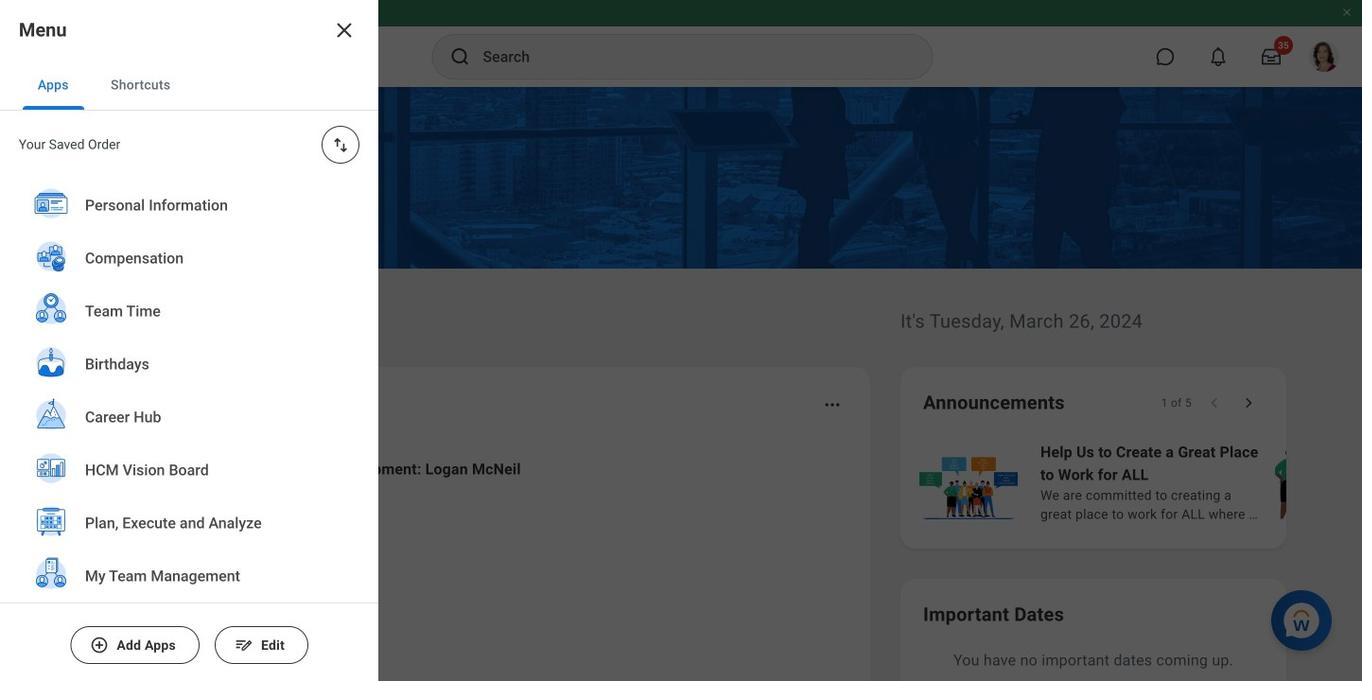 Task type: vqa. For each thing, say whether or not it's contained in the screenshot.
list
yes



Task type: locate. For each thing, give the bounding box(es) containing it.
chevron left small image
[[1205, 394, 1224, 413]]

chevron right small image
[[1240, 394, 1258, 413]]

banner
[[0, 0, 1363, 87]]

inbox image
[[126, 571, 154, 599]]

sort image
[[331, 135, 350, 154]]

notifications large image
[[1209, 47, 1228, 66]]

list
[[0, 179, 378, 681], [916, 439, 1363, 526], [98, 443, 848, 681]]

global navigation dialog
[[0, 0, 378, 681]]

status
[[1162, 396, 1192, 411]]

book open image
[[126, 648, 154, 677]]

main content
[[0, 87, 1363, 681]]

tab list
[[0, 61, 378, 111]]

profile logan mcneil element
[[1298, 36, 1351, 78]]



Task type: describe. For each thing, give the bounding box(es) containing it.
inbox large image
[[1262, 47, 1281, 66]]

close environment banner image
[[1342, 7, 1353, 18]]

search image
[[449, 45, 472, 68]]

plus circle image
[[90, 636, 109, 655]]

x image
[[333, 19, 356, 42]]

text edit image
[[234, 636, 253, 655]]



